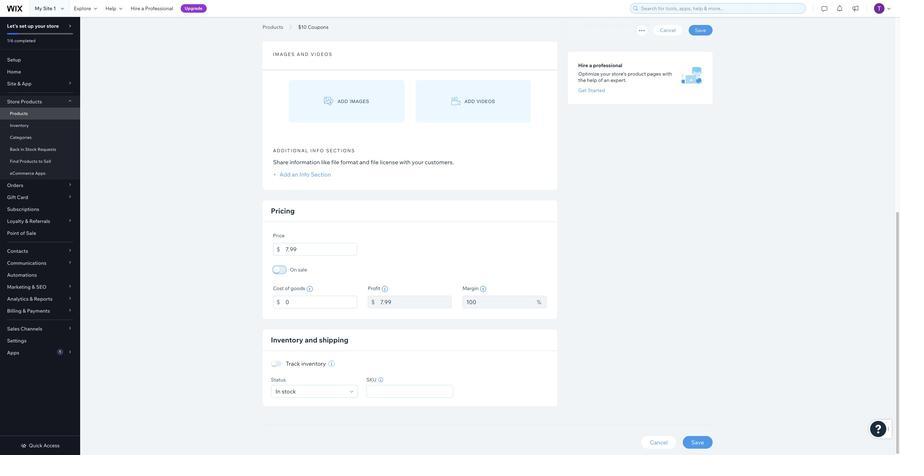 Task type: describe. For each thing, give the bounding box(es) containing it.
of for point of sale
[[20, 230, 25, 236]]

Start typing a brand name field
[[581, 18, 700, 30]]

analytics & reports button
[[0, 293, 80, 305]]

back
[[10, 147, 20, 152]]

orders button
[[0, 179, 80, 191]]

sales
[[7, 326, 20, 332]]

goods
[[291, 285, 305, 292]]

shipping
[[319, 336, 349, 344]]

explore
[[74, 5, 91, 12]]

point of sale link
[[0, 227, 80, 239]]

0 horizontal spatial an
[[292, 171, 298, 178]]

loyalty & referrals
[[7, 218, 50, 224]]

find products to sell link
[[0, 155, 80, 167]]

1 vertical spatial and
[[360, 159, 370, 166]]

app
[[22, 81, 32, 87]]

seo
[[36, 284, 46, 290]]

add an info section link
[[273, 171, 331, 178]]

cancel for bottom cancel button
[[650, 439, 668, 446]]

add images
[[338, 99, 369, 104]]

subscriptions
[[7, 206, 39, 212]]

images
[[273, 51, 295, 57]]

hire for hire a professional
[[579, 62, 588, 69]]

share
[[273, 159, 288, 166]]

additional info sections
[[273, 148, 355, 153]]

orders
[[7, 182, 23, 189]]

started
[[588, 87, 605, 94]]

1 vertical spatial products link
[[0, 108, 80, 120]]

on
[[290, 267, 297, 273]]

back in stock requests link
[[0, 144, 80, 155]]

help
[[587, 77, 597, 83]]

my
[[35, 5, 42, 12]]

section
[[311, 171, 331, 178]]

contacts button
[[0, 245, 80, 257]]

contacts
[[7, 248, 28, 254]]

categories link
[[0, 132, 80, 144]]

expert.
[[611, 77, 627, 83]]

inventory
[[301, 360, 326, 367]]

license
[[380, 159, 398, 166]]

store products button
[[0, 96, 80, 108]]

store
[[7, 98, 20, 105]]

help
[[105, 5, 116, 12]]

videos icon image
[[451, 97, 461, 106]]

products down 'store'
[[10, 111, 28, 116]]

profit
[[368, 285, 381, 292]]

billing & payments button
[[0, 305, 80, 317]]

site inside 'popup button'
[[7, 81, 16, 87]]

hire a professional link
[[127, 0, 177, 17]]

back in stock requests
[[10, 147, 56, 152]]

videos
[[477, 99, 496, 104]]

point
[[7, 230, 19, 236]]

automations link
[[0, 269, 80, 281]]

& for loyalty
[[25, 218, 28, 224]]

gift
[[7, 194, 16, 201]]

$10 coupons up the images and videos
[[263, 15, 342, 31]]

billing
[[7, 308, 22, 314]]

sections
[[326, 148, 355, 153]]

store products
[[7, 98, 42, 105]]

add an info section
[[278, 171, 331, 178]]

set
[[19, 23, 27, 29]]

site & app button
[[0, 78, 80, 90]]

quick
[[29, 443, 42, 449]]

$ down 'cost'
[[277, 299, 280, 306]]

1/6 completed
[[7, 38, 36, 43]]

& for marketing
[[32, 284, 35, 290]]

sale
[[26, 230, 36, 236]]

card
[[17, 194, 28, 201]]

sku
[[367, 377, 377, 383]]

$10 coupons form
[[80, 0, 901, 455]]

videos
[[311, 51, 333, 57]]

cancel for the topmost cancel button
[[660, 27, 676, 33]]

track inventory
[[286, 360, 326, 367]]

0 vertical spatial 1
[[53, 5, 56, 12]]

your inside optimize your store's product pages with the help of an expert.
[[601, 71, 611, 77]]

find products to sell
[[10, 159, 51, 164]]

point of sale
[[7, 230, 36, 236]]

up
[[28, 23, 34, 29]]

store
[[47, 23, 59, 29]]

requests
[[38, 147, 56, 152]]

stock
[[25, 147, 37, 152]]

payments
[[27, 308, 50, 314]]

site & app
[[7, 81, 32, 87]]

setup
[[7, 57, 21, 63]]

completed
[[14, 38, 36, 43]]

1 inside sidebar 'element'
[[59, 350, 61, 354]]

quick access button
[[21, 443, 60, 449]]

inventory for inventory and shipping
[[271, 336, 303, 344]]

add
[[280, 171, 291, 178]]

images
[[350, 99, 369, 104]]

apps inside ecommerce apps link
[[35, 171, 46, 176]]

settings link
[[0, 335, 80, 347]]

0 horizontal spatial with
[[400, 159, 411, 166]]

automations
[[7, 272, 37, 278]]

referrals
[[29, 218, 50, 224]]

0 vertical spatial cancel button
[[654, 25, 682, 36]]

& for site
[[17, 81, 21, 87]]

& for analytics
[[30, 296, 33, 302]]

inventory link
[[0, 120, 80, 132]]

1 horizontal spatial $10
[[298, 24, 307, 30]]

in
[[21, 147, 24, 152]]

products link inside the $10 coupons form
[[259, 24, 287, 31]]

channels
[[21, 326, 42, 332]]



Task type: locate. For each thing, give the bounding box(es) containing it.
1/6
[[7, 38, 13, 43]]

store's
[[612, 71, 627, 77]]

products inside store products dropdown button
[[21, 98, 42, 105]]

1 vertical spatial cancel
[[650, 439, 668, 446]]

inventory for inventory
[[10, 123, 29, 128]]

inventory inside sidebar 'element'
[[10, 123, 29, 128]]

loyalty
[[7, 218, 24, 224]]

status
[[271, 377, 286, 383]]

0 horizontal spatial your
[[35, 23, 45, 29]]

$ for %
[[371, 299, 375, 306]]

inventory up categories
[[10, 123, 29, 128]]

pages
[[647, 71, 662, 77]]

with right pages
[[663, 71, 672, 77]]

products right 'store'
[[21, 98, 42, 105]]

1 down settings link
[[59, 350, 61, 354]]

0 vertical spatial products link
[[259, 24, 287, 31]]

of left "sale"
[[20, 230, 25, 236]]

loyalty & referrals button
[[0, 215, 80, 227]]

cost
[[273, 285, 284, 292]]

1 vertical spatial 1
[[59, 350, 61, 354]]

1 vertical spatial inventory
[[271, 336, 303, 344]]

1 horizontal spatial with
[[663, 71, 672, 77]]

gift card button
[[0, 191, 80, 203]]

1 horizontal spatial file
[[371, 159, 379, 166]]

marketing & seo
[[7, 284, 46, 290]]

site down home
[[7, 81, 16, 87]]

2 vertical spatial and
[[305, 336, 318, 344]]

add
[[338, 99, 348, 104], [465, 99, 475, 104]]

0 horizontal spatial products link
[[0, 108, 80, 120]]

0 vertical spatial apps
[[35, 171, 46, 176]]

home link
[[0, 66, 80, 78]]

inventory up track
[[271, 336, 303, 344]]

1 horizontal spatial products link
[[259, 24, 287, 31]]

0 vertical spatial cancel
[[660, 27, 676, 33]]

with
[[663, 71, 672, 77], [400, 159, 411, 166]]

your right up
[[35, 23, 45, 29]]

& right billing
[[23, 308, 26, 314]]

& left the seo
[[32, 284, 35, 290]]

1 horizontal spatial a
[[590, 62, 592, 69]]

upgrade button
[[181, 4, 207, 13]]

0 vertical spatial an
[[604, 77, 610, 83]]

ecommerce
[[10, 171, 34, 176]]

cancel button
[[654, 25, 682, 36], [642, 436, 677, 449]]

an left info
[[292, 171, 298, 178]]

hire a professional
[[579, 62, 623, 69]]

get
[[579, 87, 587, 94]]

a for professional
[[590, 62, 592, 69]]

0 horizontal spatial apps
[[7, 350, 19, 356]]

hire
[[131, 5, 140, 12], [579, 62, 588, 69]]

None text field
[[286, 243, 357, 256], [463, 296, 534, 309], [286, 243, 357, 256], [463, 296, 534, 309]]

0 vertical spatial inventory
[[10, 123, 29, 128]]

None text field
[[286, 296, 357, 309], [380, 296, 452, 309], [286, 296, 357, 309], [380, 296, 452, 309]]

a for professional
[[141, 5, 144, 12]]

0 horizontal spatial info tooltip image
[[382, 286, 388, 292]]

1 horizontal spatial inventory
[[271, 336, 303, 344]]

my site 1
[[35, 5, 56, 12]]

0 horizontal spatial hire
[[131, 5, 140, 12]]

sidebar element
[[0, 17, 80, 455]]

1 right my in the top left of the page
[[53, 5, 56, 12]]

gift card
[[7, 194, 28, 201]]

product
[[628, 71, 646, 77]]

of
[[598, 77, 603, 83], [20, 230, 25, 236], [285, 285, 290, 292]]

1 vertical spatial of
[[20, 230, 25, 236]]

and for shipping
[[305, 336, 318, 344]]

quick access
[[29, 443, 60, 449]]

0 horizontal spatial a
[[141, 5, 144, 12]]

1 vertical spatial hire
[[579, 62, 588, 69]]

of for cost of goods
[[285, 285, 290, 292]]

& left app
[[17, 81, 21, 87]]

1 vertical spatial save button
[[683, 436, 713, 449]]

your left "customers."
[[412, 159, 424, 166]]

0 horizontal spatial $10
[[263, 15, 285, 31]]

0 horizontal spatial site
[[7, 81, 16, 87]]

1 info tooltip image from the left
[[382, 286, 388, 292]]

save button
[[689, 25, 713, 36], [683, 436, 713, 449]]

info tooltip image right profit
[[382, 286, 388, 292]]

a inside the $10 coupons form
[[590, 62, 592, 69]]

of right help
[[598, 77, 603, 83]]

with right license
[[400, 159, 411, 166]]

products inside the $10 coupons form
[[263, 24, 283, 30]]

site right my in the top left of the page
[[43, 5, 52, 12]]

analytics & reports
[[7, 296, 52, 302]]

info tooltip image for margin
[[480, 286, 487, 292]]

2 info tooltip image from the left
[[480, 286, 487, 292]]

2 vertical spatial of
[[285, 285, 290, 292]]

$10 coupons up videos
[[298, 24, 329, 30]]

hire for hire a professional
[[131, 5, 140, 12]]

0 vertical spatial and
[[297, 51, 309, 57]]

on sale
[[290, 267, 307, 273]]

products link up images
[[259, 24, 287, 31]]

$ down the price
[[277, 246, 280, 253]]

0 vertical spatial with
[[663, 71, 672, 77]]

subscriptions link
[[0, 203, 80, 215]]

to
[[39, 159, 43, 164]]

1 horizontal spatial info tooltip image
[[480, 286, 487, 292]]

products inside find products to sell 'link'
[[19, 159, 38, 164]]

of inside sidebar 'element'
[[20, 230, 25, 236]]

& right loyalty
[[25, 218, 28, 224]]

ecommerce apps link
[[0, 167, 80, 179]]

0 horizontal spatial add
[[338, 99, 348, 104]]

1 horizontal spatial your
[[412, 159, 424, 166]]

the
[[579, 77, 586, 83]]

get started
[[579, 87, 605, 94]]

1 vertical spatial apps
[[7, 350, 19, 356]]

& inside 'popup button'
[[17, 81, 21, 87]]

analytics
[[7, 296, 29, 302]]

0 vertical spatial of
[[598, 77, 603, 83]]

optimize
[[579, 71, 600, 77]]

save for bottom save button
[[692, 439, 704, 446]]

and left videos
[[297, 51, 309, 57]]

hire right help button
[[131, 5, 140, 12]]

ecommerce apps
[[10, 171, 46, 176]]

&
[[17, 81, 21, 87], [25, 218, 28, 224], [32, 284, 35, 290], [30, 296, 33, 302], [23, 308, 26, 314]]

0 horizontal spatial inventory
[[10, 123, 29, 128]]

1 vertical spatial your
[[601, 71, 611, 77]]

1 vertical spatial cancel button
[[642, 436, 677, 449]]

let's set up your store
[[7, 23, 59, 29]]

info tooltip image for profit
[[382, 286, 388, 292]]

& for billing
[[23, 308, 26, 314]]

your inside sidebar 'element'
[[35, 23, 45, 29]]

apps
[[35, 171, 46, 176], [7, 350, 19, 356]]

products up ecommerce apps
[[19, 159, 38, 164]]

billing & payments
[[7, 308, 50, 314]]

cost of goods
[[273, 285, 305, 292]]

0 vertical spatial your
[[35, 23, 45, 29]]

1 horizontal spatial an
[[604, 77, 610, 83]]

$10 up the images and videos
[[298, 24, 307, 30]]

price
[[273, 233, 285, 239]]

products link down store products on the top left of the page
[[0, 108, 80, 120]]

$10 up images
[[263, 15, 285, 31]]

2 add from the left
[[465, 99, 475, 104]]

0 vertical spatial save
[[695, 27, 707, 33]]

products
[[263, 24, 283, 30], [21, 98, 42, 105], [10, 111, 28, 116], [19, 159, 38, 164]]

categories
[[10, 135, 32, 140]]

your down professional on the right top of the page
[[601, 71, 611, 77]]

0 horizontal spatial 1
[[53, 5, 56, 12]]

add videos
[[465, 99, 496, 104]]

hire up optimize
[[579, 62, 588, 69]]

0 vertical spatial a
[[141, 5, 144, 12]]

and right format
[[360, 159, 370, 166]]

margin
[[463, 285, 479, 292]]

0 horizontal spatial file
[[331, 159, 339, 166]]

information
[[290, 159, 320, 166]]

%
[[537, 299, 542, 306]]

of inside optimize your store's product pages with the help of an expert.
[[598, 77, 603, 83]]

1 horizontal spatial apps
[[35, 171, 46, 176]]

1 horizontal spatial add
[[465, 99, 475, 104]]

1 vertical spatial an
[[292, 171, 298, 178]]

$
[[277, 246, 280, 253], [277, 299, 280, 306], [371, 299, 375, 306]]

and for videos
[[297, 51, 309, 57]]

add for add videos
[[465, 99, 475, 104]]

info tooltip image
[[307, 286, 313, 292]]

a
[[141, 5, 144, 12], [590, 62, 592, 69]]

and
[[297, 51, 309, 57], [360, 159, 370, 166], [305, 336, 318, 344]]

a left professional
[[141, 5, 144, 12]]

0 vertical spatial save button
[[689, 25, 713, 36]]

apps down find products to sell 'link'
[[35, 171, 46, 176]]

apps down settings
[[7, 350, 19, 356]]

communications
[[7, 260, 46, 266]]

of right 'cost'
[[285, 285, 290, 292]]

info tooltip image
[[382, 286, 388, 292], [480, 286, 487, 292]]

file right like
[[331, 159, 339, 166]]

2 horizontal spatial of
[[598, 77, 603, 83]]

an inside optimize your store's product pages with the help of an expert.
[[604, 77, 610, 83]]

1 horizontal spatial of
[[285, 285, 290, 292]]

1 add from the left
[[338, 99, 348, 104]]

marketing & seo button
[[0, 281, 80, 293]]

with inside optimize your store's product pages with the help of an expert.
[[663, 71, 672, 77]]

file left license
[[371, 159, 379, 166]]

find
[[10, 159, 19, 164]]

inventory and shipping
[[271, 336, 349, 344]]

professional
[[145, 5, 173, 12]]

1
[[53, 5, 56, 12], [59, 350, 61, 354]]

info tooltip image right margin
[[480, 286, 487, 292]]

a up optimize
[[590, 62, 592, 69]]

add for add images
[[338, 99, 348, 104]]

1 horizontal spatial site
[[43, 5, 52, 12]]

inventory inside the $10 coupons form
[[271, 336, 303, 344]]

sales channels button
[[0, 323, 80, 335]]

1 vertical spatial with
[[400, 159, 411, 166]]

0 vertical spatial hire
[[131, 5, 140, 12]]

save for the topmost save button
[[695, 27, 707, 33]]

pricing
[[271, 207, 295, 215]]

1 vertical spatial site
[[7, 81, 16, 87]]

customers.
[[425, 159, 454, 166]]

sell
[[44, 159, 51, 164]]

1 vertical spatial a
[[590, 62, 592, 69]]

gallery image
[[324, 97, 334, 106]]

upgrade
[[185, 6, 203, 11]]

inventory
[[10, 123, 29, 128], [271, 336, 303, 344]]

$ down profit
[[371, 299, 375, 306]]

an
[[604, 77, 610, 83], [292, 171, 298, 178]]

1 vertical spatial save
[[692, 439, 704, 446]]

1 file from the left
[[331, 159, 339, 166]]

professional
[[593, 62, 623, 69]]

site
[[43, 5, 52, 12], [7, 81, 16, 87]]

hire inside the $10 coupons form
[[579, 62, 588, 69]]

2 vertical spatial your
[[412, 159, 424, 166]]

add right gallery icon
[[338, 99, 348, 104]]

0 horizontal spatial of
[[20, 230, 25, 236]]

1 horizontal spatial hire
[[579, 62, 588, 69]]

get started link
[[579, 87, 605, 94]]

0 vertical spatial site
[[43, 5, 52, 12]]

None field
[[274, 386, 348, 398], [369, 386, 451, 398], [274, 386, 348, 398], [369, 386, 451, 398]]

2 file from the left
[[371, 159, 379, 166]]

and left shipping at left bottom
[[305, 336, 318, 344]]

cancel
[[660, 27, 676, 33], [650, 439, 668, 446]]

an left expert.
[[604, 77, 610, 83]]

& left reports in the left of the page
[[30, 296, 33, 302]]

add right videos icon
[[465, 99, 475, 104]]

1 horizontal spatial 1
[[59, 350, 61, 354]]

products link
[[259, 24, 287, 31], [0, 108, 80, 120]]

2 horizontal spatial your
[[601, 71, 611, 77]]

settings
[[7, 338, 27, 344]]

$ for on sale
[[277, 246, 280, 253]]

products up images
[[263, 24, 283, 30]]

Search for tools, apps, help & more... field
[[639, 4, 804, 13]]



Task type: vqa. For each thing, say whether or not it's contained in the screenshot.
"work?"
no



